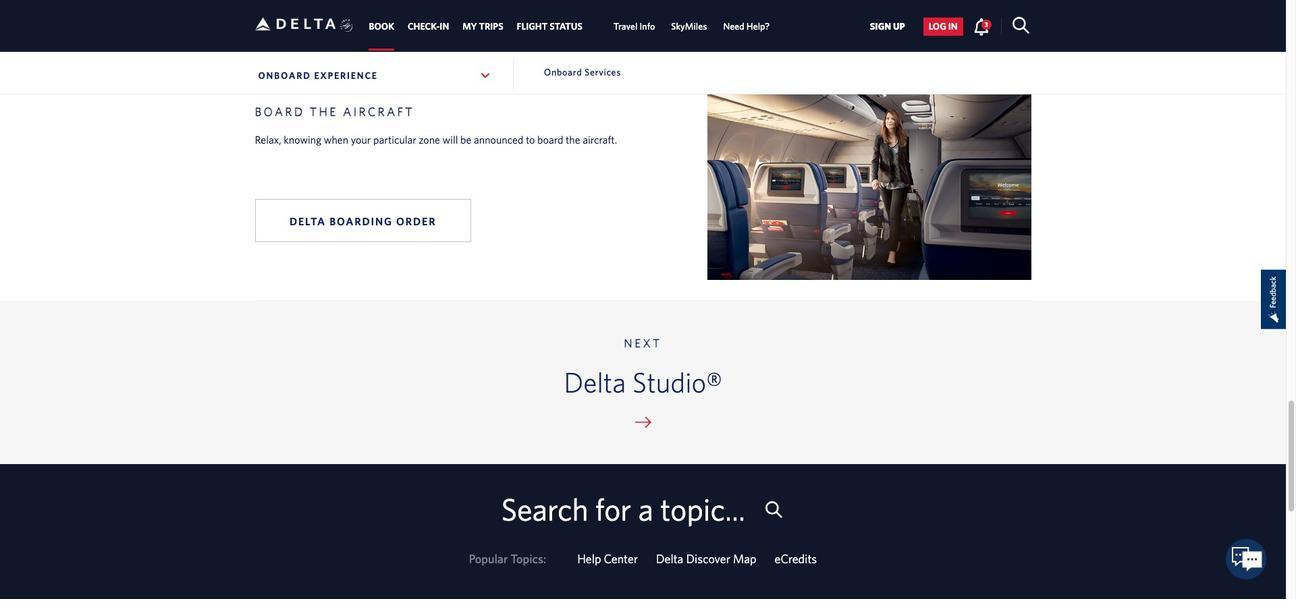 Task type: locate. For each thing, give the bounding box(es) containing it.
my
[[463, 21, 477, 32]]

flight status
[[517, 21, 583, 32]]

onboard experience
[[258, 70, 378, 81]]

the
[[310, 104, 338, 119], [566, 134, 581, 146]]

1 horizontal spatial the
[[566, 134, 581, 146]]

0 horizontal spatial the
[[310, 104, 338, 119]]

3
[[985, 20, 989, 28]]

to
[[526, 134, 535, 146]]

delta left boarding
[[290, 216, 326, 228]]

0 horizontal spatial onboard
[[258, 70, 311, 81]]

topic...
[[661, 491, 746, 527]]

the right board
[[566, 134, 581, 146]]

0 horizontal spatial delta
[[290, 216, 326, 228]]

next
[[624, 336, 662, 350]]

services
[[585, 67, 621, 78]]

sign
[[870, 21, 892, 32]]

skymiles
[[672, 21, 707, 32]]

delta discover map
[[656, 552, 757, 566]]

travel
[[614, 21, 638, 32]]

experience
[[314, 70, 378, 81]]

status
[[550, 21, 583, 32]]

ecredits link
[[775, 552, 817, 566]]

when
[[324, 134, 349, 146]]

0 vertical spatial delta
[[290, 216, 326, 228]]

delta down next
[[564, 366, 626, 398]]

relax,
[[255, 134, 281, 146]]

delta boarding order link
[[255, 199, 471, 243]]

check-in
[[408, 21, 449, 32]]

1 vertical spatial delta
[[564, 366, 626, 398]]

board the aircraft
[[255, 104, 415, 119]]

search for a topic... link
[[501, 491, 785, 529]]

topics:
[[511, 552, 546, 566]]

aircraft.
[[583, 134, 617, 146]]

travel info link
[[614, 14, 655, 39]]

tab list
[[362, 0, 778, 51]]

ecredits
[[775, 552, 817, 566]]

board
[[255, 104, 305, 119]]

1 horizontal spatial delta
[[564, 366, 626, 398]]

onboard up board
[[258, 70, 311, 81]]

2 horizontal spatial delta
[[656, 552, 684, 566]]

delta inside board the aircraft main content
[[290, 216, 326, 228]]

center
[[604, 552, 638, 566]]

studio®
[[633, 366, 723, 398]]

skymiles link
[[672, 14, 707, 39]]

help center
[[578, 552, 638, 566]]

log
[[929, 21, 947, 32]]

onboard
[[544, 67, 582, 78], [258, 70, 311, 81]]

board
[[538, 134, 564, 146]]

onboard inside onboard experience dropdown button
[[258, 70, 311, 81]]

onboard left the services
[[544, 67, 582, 78]]

tab list containing book
[[362, 0, 778, 51]]

log in
[[929, 21, 958, 32]]

delta
[[290, 216, 326, 228], [564, 366, 626, 398], [656, 552, 684, 566]]

the up when
[[310, 104, 338, 119]]

delta for delta boarding order
[[290, 216, 326, 228]]

skyteam image
[[340, 5, 353, 47]]

board the aircraft main content
[[0, 0, 1287, 301]]

1 horizontal spatial onboard
[[544, 67, 582, 78]]

search for a topic...
[[501, 491, 753, 527]]

help
[[578, 552, 601, 566]]

search
[[501, 491, 589, 527]]

book
[[369, 21, 394, 32]]

3 link
[[974, 17, 992, 35]]

1 vertical spatial the
[[566, 134, 581, 146]]

2 vertical spatial delta
[[656, 552, 684, 566]]

delta left discover
[[656, 552, 684, 566]]

help?
[[747, 21, 770, 32]]

knowing
[[284, 134, 322, 146]]

will
[[443, 134, 458, 146]]



Task type: describe. For each thing, give the bounding box(es) containing it.
zone
[[419, 134, 440, 146]]

onboard for onboard services
[[544, 67, 582, 78]]

check-in link
[[408, 14, 449, 39]]

map
[[733, 552, 757, 566]]

0 vertical spatial the
[[310, 104, 338, 119]]

for
[[596, 491, 632, 527]]

my trips
[[463, 21, 504, 32]]

flight
[[517, 21, 548, 32]]

particular
[[373, 134, 417, 146]]

need help? link
[[724, 14, 770, 39]]

trips
[[479, 21, 504, 32]]

flight status link
[[517, 14, 583, 39]]

sign up link
[[865, 17, 911, 36]]

up
[[893, 21, 905, 32]]

delta for delta studio®
[[564, 366, 626, 398]]

in
[[949, 21, 958, 32]]

boarding
[[330, 216, 393, 228]]

need
[[724, 21, 745, 32]]

log in button
[[924, 17, 964, 36]]

delta air lines image
[[255, 3, 336, 45]]

delta discover map link
[[656, 552, 757, 566]]

message us image
[[1227, 540, 1267, 580]]

your
[[351, 134, 371, 146]]

help center link
[[578, 552, 638, 566]]

in
[[440, 21, 449, 32]]

delta for delta discover map
[[656, 552, 684, 566]]

my trips link
[[463, 14, 504, 39]]

order
[[397, 216, 437, 228]]

info
[[640, 21, 655, 32]]

onboard experience button
[[255, 59, 495, 93]]

announced
[[474, 134, 524, 146]]

a
[[639, 491, 654, 527]]

delta studio®
[[564, 366, 723, 398]]

travel info
[[614, 21, 655, 32]]

discover
[[686, 552, 731, 566]]

popular
[[469, 552, 508, 566]]

aircraft
[[343, 104, 415, 119]]

need help?
[[724, 21, 770, 32]]

relax, knowing when your particular zone will be announced to board the aircraft.
[[255, 134, 617, 146]]

delta boarding order
[[290, 216, 437, 228]]

onboard services
[[544, 67, 621, 78]]

book link
[[369, 14, 394, 39]]

check-
[[408, 21, 440, 32]]

onboard for onboard experience
[[258, 70, 311, 81]]

be
[[461, 134, 472, 146]]

popular topics:
[[469, 552, 546, 566]]

sign up
[[870, 21, 905, 32]]



Task type: vqa. For each thing, say whether or not it's contained in the screenshot.
provide
no



